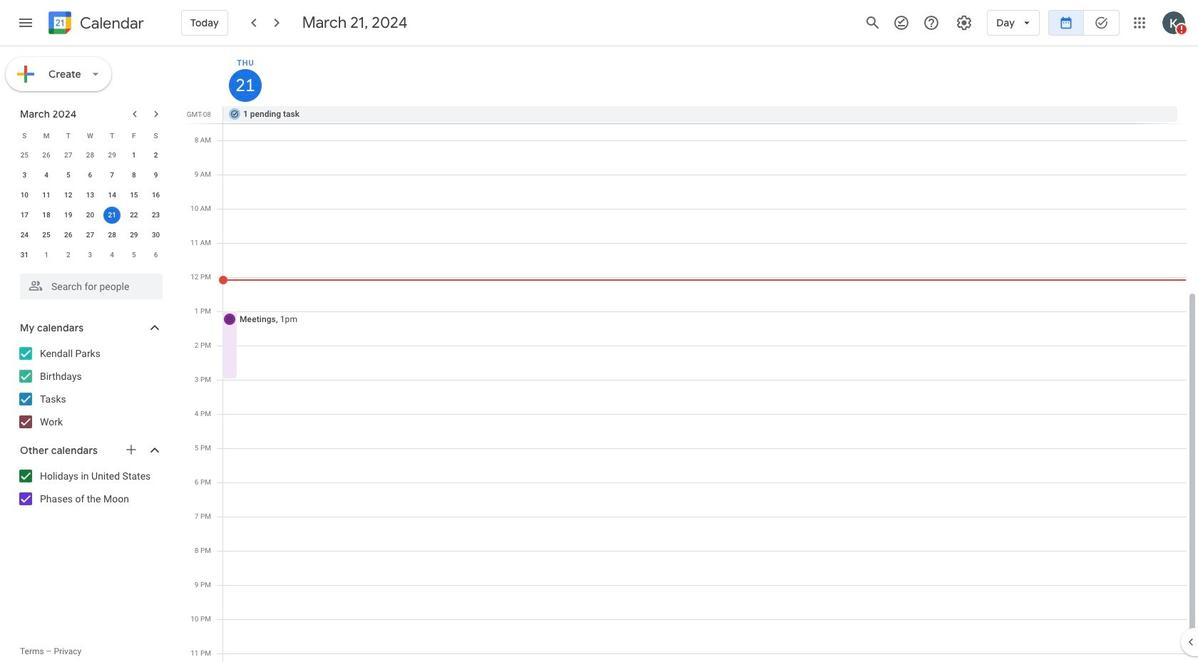 Task type: vqa. For each thing, say whether or not it's contained in the screenshot.
29 'element'
yes



Task type: describe. For each thing, give the bounding box(es) containing it.
10 element
[[16, 187, 33, 204]]

24 element
[[16, 227, 33, 244]]

february 29 element
[[104, 147, 121, 164]]

calendar element
[[46, 9, 144, 40]]

april 4 element
[[104, 247, 121, 264]]

25 element
[[38, 227, 55, 244]]

february 25 element
[[16, 147, 33, 164]]

30 element
[[147, 227, 165, 244]]

27 element
[[82, 227, 99, 244]]

14 element
[[104, 187, 121, 204]]

31 element
[[16, 247, 33, 264]]

11 element
[[38, 187, 55, 204]]

9 element
[[147, 167, 165, 184]]

thursday, march 21, today element
[[229, 69, 262, 102]]

4 element
[[38, 167, 55, 184]]

13 element
[[82, 187, 99, 204]]

29 element
[[126, 227, 143, 244]]

23 element
[[147, 207, 165, 224]]

Search for people text field
[[29, 274, 154, 300]]

february 28 element
[[82, 147, 99, 164]]



Task type: locate. For each thing, give the bounding box(es) containing it.
2 element
[[147, 147, 165, 164]]

21, today element
[[104, 207, 121, 224]]

8 element
[[126, 167, 143, 184]]

heading
[[77, 15, 144, 32]]

6 element
[[82, 167, 99, 184]]

3 element
[[16, 167, 33, 184]]

7 element
[[104, 167, 121, 184]]

other calendars list
[[3, 465, 177, 511]]

22 element
[[126, 207, 143, 224]]

18 element
[[38, 207, 55, 224]]

april 1 element
[[38, 247, 55, 264]]

20 element
[[82, 207, 99, 224]]

grid
[[183, 46, 1199, 663]]

None search field
[[0, 268, 177, 300]]

28 element
[[104, 227, 121, 244]]

15 element
[[126, 187, 143, 204]]

settings menu image
[[957, 14, 974, 31]]

cell
[[101, 206, 123, 226]]

cell inside march 2024 grid
[[101, 206, 123, 226]]

april 3 element
[[82, 247, 99, 264]]

my calendars list
[[3, 343, 177, 434]]

february 27 element
[[60, 147, 77, 164]]

heading inside calendar element
[[77, 15, 144, 32]]

february 26 element
[[38, 147, 55, 164]]

1 element
[[126, 147, 143, 164]]

main drawer image
[[17, 14, 34, 31]]

april 2 element
[[60, 247, 77, 264]]

5 element
[[60, 167, 77, 184]]

april 5 element
[[126, 247, 143, 264]]

19 element
[[60, 207, 77, 224]]

row group
[[14, 146, 167, 265]]

row
[[217, 106, 1199, 123], [14, 126, 167, 146], [14, 146, 167, 166], [14, 166, 167, 186], [14, 186, 167, 206], [14, 206, 167, 226], [14, 226, 167, 245], [14, 245, 167, 265]]

add other calendars image
[[124, 443, 138, 457]]

april 6 element
[[147, 247, 165, 264]]

march 2024 grid
[[14, 126, 167, 265]]

12 element
[[60, 187, 77, 204]]

26 element
[[60, 227, 77, 244]]

16 element
[[147, 187, 165, 204]]

17 element
[[16, 207, 33, 224]]



